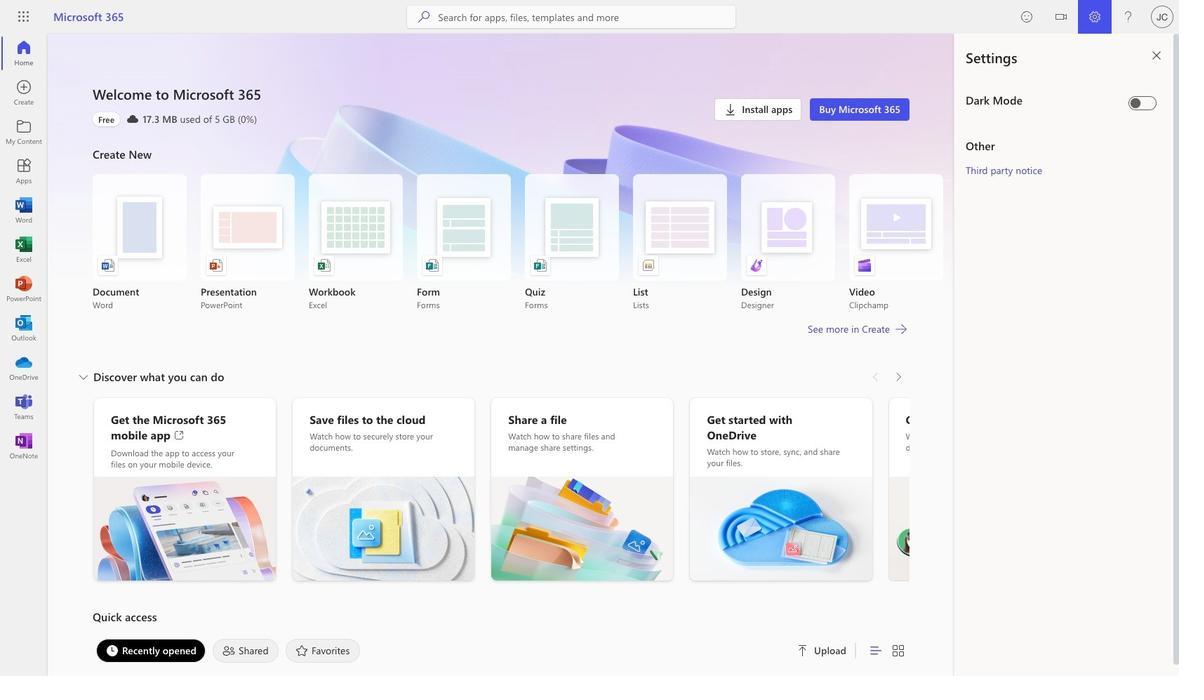Task type: vqa. For each thing, say whether or not it's contained in the screenshot.
'Welcome to Microsoft 365' in Slide 1 Of 3. group
no



Task type: describe. For each thing, give the bounding box(es) containing it.
this account doesn't have a microsoft 365 subscription. click to view your benefits. tooltip
[[93, 112, 120, 126]]

recently opened element
[[96, 639, 206, 663]]

create new element
[[93, 143, 944, 366]]

Search box. Suggestions appear as you type. search field
[[438, 6, 736, 28]]

get the microsoft 365 mobile app image
[[94, 477, 276, 581]]

apps image
[[17, 164, 31, 178]]

onenote image
[[17, 440, 31, 454]]

shared element
[[213, 639, 279, 663]]

collaborate in real time image
[[890, 477, 1075, 581]]

1 region from the left
[[913, 34, 1180, 676]]

lists list image
[[642, 258, 656, 272]]

teams image
[[17, 400, 31, 414]]

word image
[[17, 204, 31, 218]]

next image
[[892, 366, 906, 388]]

clipchamp video image
[[858, 258, 872, 272]]

2 tab from the left
[[209, 639, 282, 663]]

new quiz image
[[534, 258, 548, 272]]

excel image
[[17, 243, 31, 257]]

word document image
[[101, 258, 115, 272]]



Task type: locate. For each thing, give the bounding box(es) containing it.
application
[[0, 34, 1076, 676]]

banner
[[0, 0, 1180, 37]]

share a file image
[[492, 477, 674, 581]]

excel workbook image
[[317, 258, 331, 272]]

None search field
[[408, 6, 736, 28]]

2 region from the left
[[955, 34, 1180, 676]]

1 tab from the left
[[93, 639, 209, 663]]

forms survey image
[[426, 258, 440, 272]]

create image
[[17, 86, 31, 100]]

region
[[913, 34, 1180, 676], [955, 34, 1180, 676]]

navigation
[[0, 34, 48, 466]]

save files to the cloud image
[[293, 477, 475, 581]]

outlook image
[[17, 322, 31, 336]]

3 tab from the left
[[282, 639, 364, 663]]

other element
[[966, 138, 1163, 154]]

tab list
[[93, 636, 781, 666]]

powerpoint image
[[17, 282, 31, 296]]

designer design image
[[750, 258, 764, 272], [750, 258, 764, 272]]

home image
[[17, 46, 31, 60]]

onedrive image
[[17, 361, 31, 375]]

my content image
[[17, 125, 31, 139]]

list
[[93, 174, 944, 310]]

favorites element
[[286, 639, 361, 663]]

powerpoint presentation image
[[209, 258, 223, 272]]

tab
[[93, 639, 209, 663], [209, 639, 282, 663], [282, 639, 364, 663]]

dark mode element
[[966, 93, 1124, 108]]

get started with onedrive image
[[691, 477, 873, 581]]



